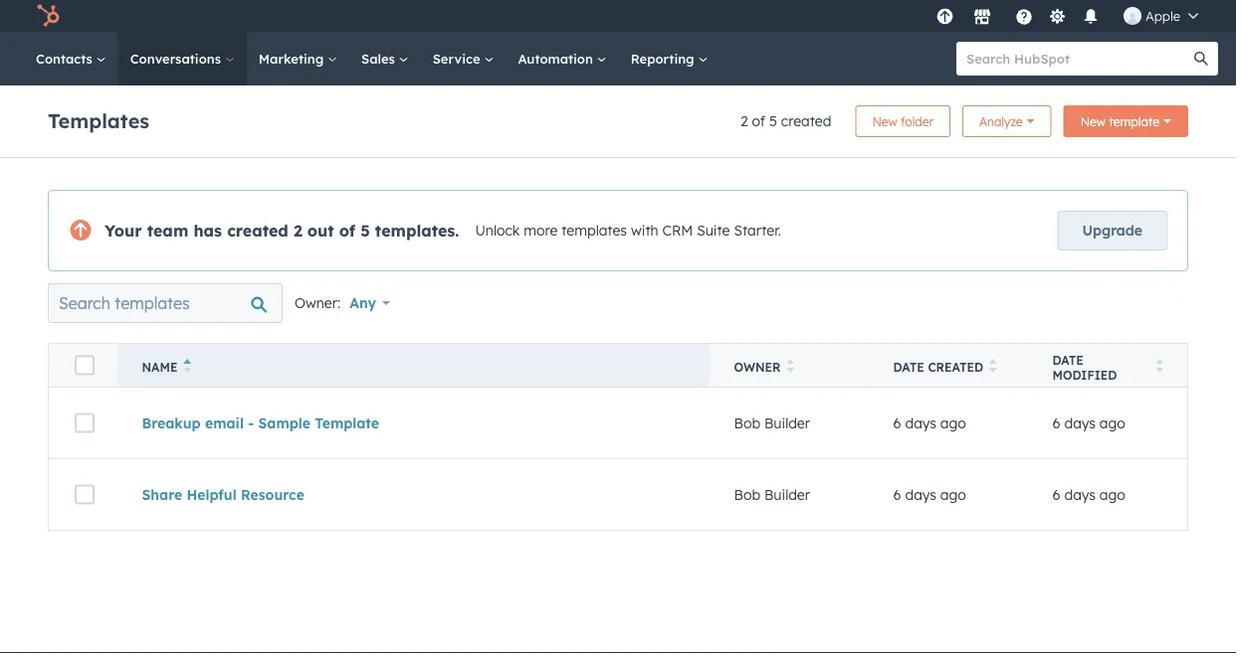 Task type: describe. For each thing, give the bounding box(es) containing it.
press to sort. element for date created
[[989, 359, 997, 376]]

settings link
[[1045, 5, 1070, 26]]

press to sort. image for date created
[[989, 359, 997, 373]]

suite
[[697, 222, 730, 240]]

marketplaces button
[[961, 0, 1003, 32]]

folder
[[901, 114, 933, 129]]

service link
[[421, 32, 506, 86]]

Search HubSpot search field
[[956, 42, 1200, 76]]

press to sort. image for owner
[[787, 359, 794, 373]]

automation link
[[506, 32, 619, 86]]

new for new folder
[[872, 114, 897, 129]]

bob builder image
[[1124, 7, 1142, 25]]

apple button
[[1112, 0, 1210, 32]]

1 vertical spatial 2
[[294, 221, 302, 241]]

date for date created
[[893, 360, 924, 375]]

press to sort. element for owner
[[787, 359, 794, 376]]

-
[[248, 415, 254, 432]]

date modified
[[1052, 353, 1117, 383]]

created inside date created button
[[928, 360, 983, 375]]

email
[[205, 415, 244, 432]]

1 vertical spatial of
[[339, 221, 355, 241]]

your
[[105, 221, 142, 241]]

templates
[[562, 222, 627, 240]]

modified
[[1052, 368, 1117, 383]]

any button
[[348, 284, 403, 323]]

upgrade
[[1082, 222, 1143, 239]]

name
[[142, 360, 178, 375]]

resource
[[241, 486, 304, 504]]

search image
[[1194, 52, 1208, 66]]

notifications button
[[1074, 0, 1108, 32]]

starter.
[[734, 222, 781, 240]]

new template button
[[1064, 105, 1188, 137]]

contacts
[[36, 50, 96, 67]]

sales link
[[349, 32, 421, 86]]

Search search field
[[48, 284, 283, 323]]

search button
[[1184, 42, 1218, 76]]

share helpful resource link
[[142, 486, 304, 504]]

press to sort. image
[[1156, 359, 1163, 373]]

bob builder for breakup email - sample template
[[734, 415, 810, 432]]

bob builder for share helpful resource
[[734, 486, 810, 504]]

press to sort. element for date modified
[[1156, 359, 1163, 376]]

bob for breakup email - sample template
[[734, 415, 760, 432]]

builder for breakup email - sample template
[[764, 415, 810, 432]]

marketing link
[[247, 32, 349, 86]]

upgrade link containing upgrade
[[1058, 211, 1167, 251]]

share helpful resource
[[142, 486, 304, 504]]

5 inside templates banner
[[769, 112, 777, 130]]

template
[[315, 415, 379, 432]]

conversations link
[[118, 32, 247, 86]]

upgrade link inside apple menu
[[933, 5, 957, 26]]

out
[[307, 221, 334, 241]]

sample
[[258, 415, 310, 432]]

help button
[[1007, 0, 1041, 32]]

analyze button
[[962, 105, 1052, 137]]

new template
[[1080, 114, 1159, 129]]

created for 5
[[781, 112, 831, 130]]

new folder
[[872, 114, 933, 129]]

notifications image
[[1082, 9, 1100, 27]]

helpful
[[187, 486, 237, 504]]

ascending sort. press to sort descending. element
[[184, 359, 191, 376]]

templates.
[[375, 221, 459, 241]]

your team has created 2 out of 5 templates.
[[105, 221, 459, 241]]



Task type: locate. For each thing, give the bounding box(es) containing it.
created for has
[[227, 221, 288, 241]]

1 bob from the top
[[734, 415, 760, 432]]

1 vertical spatial upgrade link
[[1058, 211, 1167, 251]]

templates
[[48, 108, 149, 133]]

share
[[142, 486, 182, 504]]

press to sort. element
[[787, 359, 794, 376], [989, 359, 997, 376], [1156, 359, 1163, 376]]

owner:
[[295, 295, 341, 312]]

0 vertical spatial of
[[752, 112, 765, 130]]

of inside templates banner
[[752, 112, 765, 130]]

0 horizontal spatial 5
[[360, 221, 370, 241]]

0 horizontal spatial created
[[227, 221, 288, 241]]

0 vertical spatial bob builder
[[734, 415, 810, 432]]

date modified button
[[1029, 344, 1188, 388]]

settings image
[[1048, 8, 1066, 26]]

1 vertical spatial builder
[[764, 486, 810, 504]]

press to sort. element right date modified
[[1156, 359, 1163, 376]]

2 new from the left
[[1080, 114, 1106, 129]]

days
[[905, 415, 936, 432], [1064, 415, 1096, 432], [905, 486, 936, 504], [1064, 486, 1096, 504]]

press to sort. element right date created
[[989, 359, 997, 376]]

press to sort. image
[[787, 359, 794, 373], [989, 359, 997, 373]]

2
[[740, 112, 748, 130], [294, 221, 302, 241]]

conversations
[[130, 50, 225, 67]]

breakup email - sample template link
[[142, 415, 379, 432]]

0 horizontal spatial 2
[[294, 221, 302, 241]]

2 builder from the top
[[764, 486, 810, 504]]

press to sort. image inside owner button
[[787, 359, 794, 373]]

0 horizontal spatial date
[[893, 360, 924, 375]]

1 horizontal spatial new
[[1080, 114, 1106, 129]]

bob
[[734, 415, 760, 432], [734, 486, 760, 504]]

6 days ago
[[893, 415, 966, 432], [1052, 415, 1125, 432], [893, 486, 966, 504], [1052, 486, 1125, 504]]

0 horizontal spatial press to sort. image
[[787, 359, 794, 373]]

1 horizontal spatial created
[[781, 112, 831, 130]]

unlock
[[475, 222, 520, 240]]

press to sort. image inside date created button
[[989, 359, 997, 373]]

1 horizontal spatial press to sort. element
[[989, 359, 997, 376]]

bob for share helpful resource
[[734, 486, 760, 504]]

1 horizontal spatial date
[[1052, 353, 1084, 368]]

0 horizontal spatial of
[[339, 221, 355, 241]]

1 new from the left
[[872, 114, 897, 129]]

press to sort. element inside owner button
[[787, 359, 794, 376]]

1 press to sort. image from the left
[[787, 359, 794, 373]]

with
[[631, 222, 659, 240]]

press to sort. image right owner
[[787, 359, 794, 373]]

marketing
[[259, 50, 327, 67]]

template
[[1109, 114, 1159, 129]]

2 of 5 created
[[740, 112, 831, 130]]

1 horizontal spatial press to sort. image
[[989, 359, 997, 373]]

owner
[[734, 360, 781, 375]]

service
[[433, 50, 484, 67]]

1 vertical spatial bob
[[734, 486, 760, 504]]

press to sort. element inside date created button
[[989, 359, 997, 376]]

date inside date modified
[[1052, 353, 1084, 368]]

1 vertical spatial bob builder
[[734, 486, 810, 504]]

apple
[[1145, 7, 1180, 24]]

ago
[[940, 415, 966, 432], [1100, 415, 1125, 432], [940, 486, 966, 504], [1100, 486, 1125, 504]]

sales
[[361, 50, 399, 67]]

2 press to sort. element from the left
[[989, 359, 997, 376]]

builder for share helpful resource
[[764, 486, 810, 504]]

ascending sort. press to sort descending. image
[[184, 359, 191, 373]]

owner button
[[710, 344, 869, 388]]

date
[[1052, 353, 1084, 368], [893, 360, 924, 375]]

press to sort. element inside date modified button
[[1156, 359, 1163, 376]]

created
[[781, 112, 831, 130], [227, 221, 288, 241], [928, 360, 983, 375]]

2 press to sort. image from the left
[[989, 359, 997, 373]]

has
[[193, 221, 222, 241]]

1 vertical spatial 5
[[360, 221, 370, 241]]

6
[[893, 415, 901, 432], [1052, 415, 1060, 432], [893, 486, 901, 504], [1052, 486, 1060, 504]]

0 vertical spatial 5
[[769, 112, 777, 130]]

reporting link
[[619, 32, 720, 86]]

new for new template
[[1080, 114, 1106, 129]]

new folder button
[[855, 105, 950, 137]]

0 vertical spatial 2
[[740, 112, 748, 130]]

1 horizontal spatial 2
[[740, 112, 748, 130]]

team
[[147, 221, 188, 241]]

2 vertical spatial created
[[928, 360, 983, 375]]

3 press to sort. element from the left
[[1156, 359, 1163, 376]]

any
[[349, 295, 376, 312]]

automation
[[518, 50, 597, 67]]

0 vertical spatial created
[[781, 112, 831, 130]]

templates banner
[[48, 100, 1188, 137]]

new inside button
[[872, 114, 897, 129]]

upgrade image
[[936, 8, 954, 26]]

created inside templates banner
[[781, 112, 831, 130]]

bob builder
[[734, 415, 810, 432], [734, 486, 810, 504]]

0 vertical spatial bob
[[734, 415, 760, 432]]

1 horizontal spatial of
[[752, 112, 765, 130]]

contacts link
[[24, 32, 118, 86]]

unlock more templates with crm suite starter.
[[475, 222, 781, 240]]

1 bob builder from the top
[[734, 415, 810, 432]]

press to sort. element right owner
[[787, 359, 794, 376]]

2 bob builder from the top
[[734, 486, 810, 504]]

breakup email - sample template
[[142, 415, 379, 432]]

press to sort. image right date created
[[989, 359, 997, 373]]

help image
[[1015, 9, 1033, 27]]

new left the template
[[1080, 114, 1106, 129]]

name button
[[118, 344, 710, 388]]

of
[[752, 112, 765, 130], [339, 221, 355, 241]]

0 horizontal spatial upgrade link
[[933, 5, 957, 26]]

2 bob from the top
[[734, 486, 760, 504]]

date created
[[893, 360, 983, 375]]

analyze
[[979, 114, 1023, 129]]

1 builder from the top
[[764, 415, 810, 432]]

1 horizontal spatial upgrade link
[[1058, 211, 1167, 251]]

new left folder
[[872, 114, 897, 129]]

0 vertical spatial upgrade link
[[933, 5, 957, 26]]

date for date modified
[[1052, 353, 1084, 368]]

more
[[524, 222, 558, 240]]

2 horizontal spatial created
[[928, 360, 983, 375]]

1 press to sort. element from the left
[[787, 359, 794, 376]]

2 horizontal spatial press to sort. element
[[1156, 359, 1163, 376]]

1 vertical spatial created
[[227, 221, 288, 241]]

5
[[769, 112, 777, 130], [360, 221, 370, 241]]

apple menu
[[931, 0, 1212, 32]]

0 horizontal spatial new
[[872, 114, 897, 129]]

1 horizontal spatial 5
[[769, 112, 777, 130]]

reporting
[[631, 50, 698, 67]]

2 inside templates banner
[[740, 112, 748, 130]]

breakup
[[142, 415, 201, 432]]

0 vertical spatial builder
[[764, 415, 810, 432]]

marketplaces image
[[973, 9, 991, 27]]

hubspot link
[[24, 4, 75, 28]]

new
[[872, 114, 897, 129], [1080, 114, 1106, 129]]

hubspot image
[[36, 4, 60, 28]]

upgrade link
[[933, 5, 957, 26], [1058, 211, 1167, 251]]

0 horizontal spatial press to sort. element
[[787, 359, 794, 376]]

new inside "popup button"
[[1080, 114, 1106, 129]]

crm
[[662, 222, 693, 240]]

date created button
[[869, 344, 1029, 388]]

builder
[[764, 415, 810, 432], [764, 486, 810, 504]]



Task type: vqa. For each thing, say whether or not it's contained in the screenshot.
the "MM/DD/YYYY" text field to the left
no



